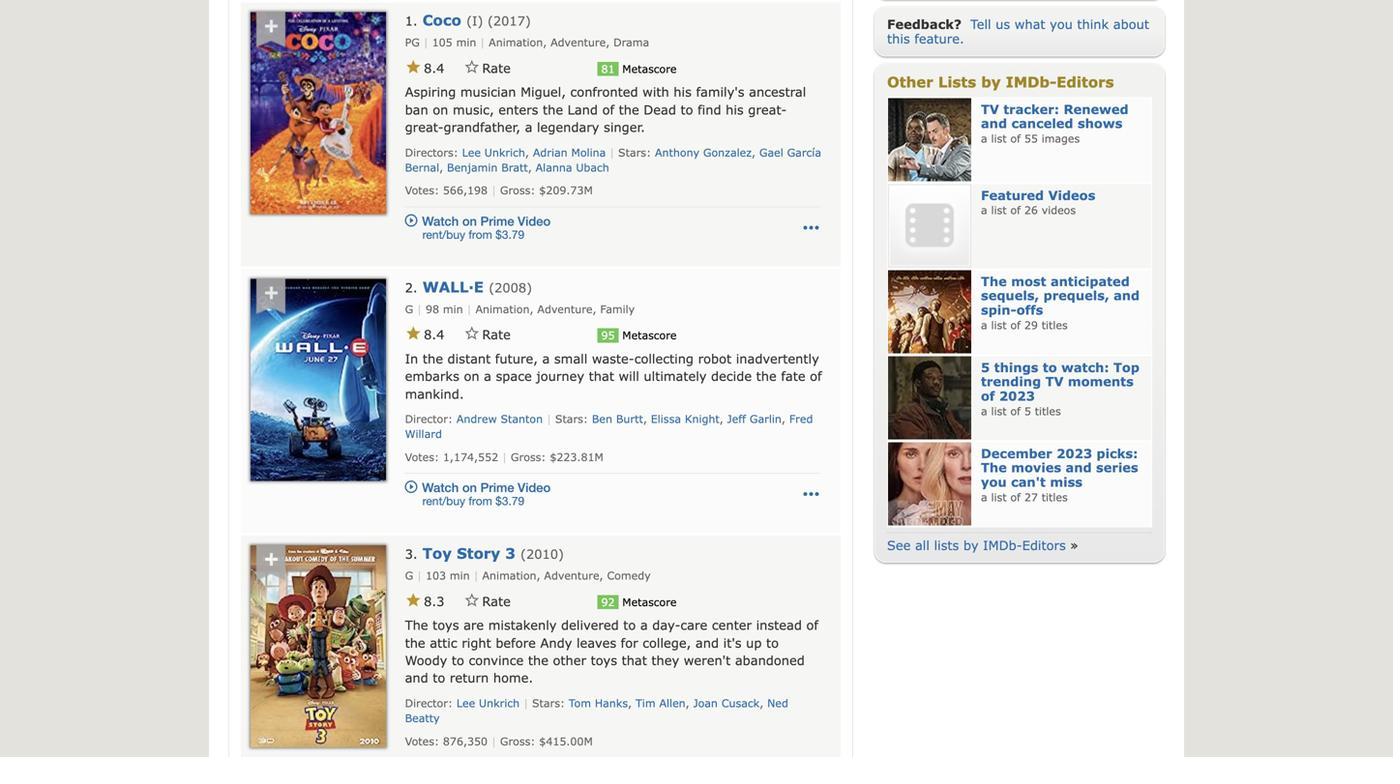 Task type: vqa. For each thing, say whether or not it's contained in the screenshot.


Task type: describe. For each thing, give the bounding box(es) containing it.
toy
[[423, 545, 452, 562]]

legendary
[[537, 120, 600, 135]]

lee for directors:
[[462, 146, 481, 159]]

think
[[1078, 16, 1109, 31]]

from for coco
[[469, 228, 492, 241]]

1.
[[405, 13, 418, 28]]

a inside the december 2023 picks: the movies and series you can't miss a list of 27 titles
[[981, 491, 988, 504]]

, up , benjamin bratt , alanna ubach
[[525, 146, 529, 159]]

list image image for tv tracker: renewed and canceled shows
[[888, 98, 972, 181]]

canceled
[[1012, 116, 1074, 131]]

the up embarks
[[423, 351, 443, 366]]

to inside 5 things to watch: top trending tv moments of 2023 a list of 5 titles
[[1043, 360, 1058, 375]]

click to add to watchlist image
[[253, 279, 289, 316]]

picks:
[[1097, 446, 1139, 461]]

titles inside the most anticipated sequels, prequels, and spin-offs a list of 29 titles
[[1042, 319, 1068, 332]]

1 vertical spatial by
[[964, 538, 979, 553]]

| right "stanton"
[[547, 413, 552, 426]]

, left fred
[[782, 413, 786, 426]]

care
[[681, 618, 708, 633]]

1 vertical spatial editors
[[1023, 538, 1066, 553]]

, left 'alanna'
[[528, 161, 532, 174]]

sequels,
[[981, 288, 1040, 303]]

coco image
[[251, 12, 386, 215]]

0 horizontal spatial 5
[[981, 360, 990, 375]]

on inside 81 metascore aspiring musician miguel, confronted with his family's ancestral ban on music, enters the land of the dead to find his great- great-grandfather, a legendary singer.
[[433, 102, 449, 117]]

are
[[464, 618, 484, 633]]

offs
[[1017, 303, 1044, 318]]

unkrich for ,
[[485, 146, 525, 159]]

ubach
[[576, 161, 609, 174]]

and inside the most anticipated sequels, prequels, and spin-offs a list of 29 titles
[[1114, 288, 1140, 303]]

a inside 81 metascore aspiring musician miguel, confronted with his family's ancestral ban on music, enters the land of the dead to find his great- great-grandfather, a legendary singer.
[[525, 120, 533, 135]]

1. coco (i) (2017) pg | 105 min | animation, adventure, drama
[[405, 11, 650, 49]]

things
[[995, 360, 1039, 375]]

the up the singer.
[[619, 102, 639, 117]]

tell us what you think about this feature.
[[888, 16, 1150, 46]]

list inside 5 things to watch: top trending tv moments of 2023 a list of 5 titles
[[992, 405, 1007, 418]]

us
[[996, 16, 1011, 31]]

embarks
[[405, 369, 460, 384]]

list inside the most anticipated sequels, prequels, and spin-offs a list of 29 titles
[[992, 319, 1007, 332]]

series
[[1097, 460, 1139, 475]]

| down home. at the left bottom
[[524, 697, 529, 711]]

renewed
[[1064, 101, 1129, 116]]

that inside 92 metascore the toys are mistakenly delivered to a day-care center instead of the attic right before andy leaves for college, and it's up to woody to convince the other toys that they weren't abandoned and to return home.
[[622, 653, 647, 668]]

wall·e link
[[423, 278, 484, 296]]

, down directors:
[[440, 161, 443, 174]]

votes: for coco
[[405, 184, 439, 197]]

with
[[643, 84, 670, 99]]

see all lists by imdb-editors link
[[888, 538, 1066, 553]]

gael garcía bernal
[[405, 146, 822, 174]]

8.4 for wall·e
[[424, 327, 445, 342]]

allen
[[660, 697, 686, 711]]

105
[[432, 36, 453, 49]]

and inside tv tracker: renewed and canceled shows a list of 55 images
[[981, 116, 1008, 131]]

a inside 92 metascore the toys are mistakenly delivered to a day-care center instead of the attic right before andy leaves for college, and it's up to woody to convince the other toys that they weren't abandoned and to return home.
[[641, 618, 648, 633]]

the inside the most anticipated sequels, prequels, and spin-offs a list of 29 titles
[[981, 274, 1007, 289]]

and down woody
[[405, 671, 428, 686]]

rent/buy from $3.79 for coco
[[423, 228, 525, 241]]

can't
[[1011, 475, 1046, 490]]

list image image for featured videos
[[888, 184, 972, 267]]

tell
[[971, 16, 992, 31]]

a down distant
[[484, 369, 492, 384]]

votes: 1,174,552 | gross: $223.81m
[[405, 451, 604, 464]]

95 metascore in the distant future, a small waste-collecting robot inadvertently embarks on a space journey that will ultimately decide the fate of mankind.
[[405, 329, 822, 401]]

to down woody
[[433, 671, 445, 686]]

to up for
[[624, 618, 636, 633]]

and up weren't
[[696, 636, 719, 651]]

pg
[[405, 36, 420, 49]]

rate for coco
[[482, 60, 511, 75]]

, benjamin bratt , alanna ubach
[[440, 161, 609, 174]]

titles for 2023
[[1042, 491, 1068, 504]]

a up journey at left
[[543, 351, 550, 366]]

featured videos a list of 26 videos
[[981, 188, 1096, 217]]

1 horizontal spatial great-
[[748, 102, 787, 117]]

joan cusack link
[[694, 697, 760, 711]]

ned
[[768, 697, 789, 711]]

prime for wall·e
[[481, 481, 514, 496]]

watch for wall·e
[[422, 481, 459, 496]]

singer.
[[604, 120, 645, 135]]

grandfather,
[[444, 120, 521, 135]]

hanks
[[595, 697, 628, 711]]

gross: for wall·e
[[511, 451, 546, 464]]

0 horizontal spatial great-
[[405, 120, 444, 135]]

0 vertical spatial editors
[[1057, 73, 1115, 90]]

0 vertical spatial stars:
[[619, 146, 651, 159]]

watch on prime video for coco
[[422, 214, 551, 229]]

of inside 92 metascore the toys are mistakenly delivered to a day-care center instead of the attic right before andy leaves for college, and it's up to woody to convince the other toys that they weren't abandoned and to return home.
[[807, 618, 819, 633]]

play circle outline inline image for wall·e
[[405, 481, 418, 494]]

of inside tv tracker: renewed and canceled shows a list of 55 images
[[1011, 132, 1021, 145]]

featured videos link
[[981, 188, 1096, 203]]

the most anticipated sequels, prequels, and spin-offs link
[[981, 274, 1140, 318]]

gael
[[760, 146, 784, 159]]

anthony gonzalez link
[[655, 146, 752, 159]]

rate for wall·e
[[482, 327, 511, 342]]

willard
[[405, 428, 442, 441]]

tv inside 5 things to watch: top trending tv moments of 2023 a list of 5 titles
[[1046, 374, 1064, 389]]

fred willard
[[405, 413, 813, 441]]

0 vertical spatial by
[[982, 73, 1001, 90]]

92
[[601, 596, 615, 609]]

they
[[652, 653, 680, 668]]

enters
[[499, 102, 539, 117]]

rent/buy for coco
[[423, 228, 466, 241]]

the down inadvertently
[[757, 369, 777, 384]]

right
[[462, 636, 491, 651]]

anthony
[[655, 146, 700, 159]]

| down story
[[474, 570, 479, 583]]

the down andy
[[528, 653, 549, 668]]

you inside the december 2023 picks: the movies and series you can't miss a list of 27 titles
[[981, 475, 1007, 490]]

$3.79 for wall·e
[[496, 495, 525, 508]]

on down the 1,174,552
[[462, 481, 477, 496]]

29
[[1025, 319, 1038, 332]]

adventure, inside 2. wall·e (2008) g | 98 min | animation, adventure, family
[[538, 303, 597, 316]]

$3.79 for coco
[[496, 228, 525, 241]]

a inside featured videos a list of 26 videos
[[981, 204, 988, 217]]

small
[[554, 351, 588, 366]]

stars: for wall·e
[[555, 413, 588, 426]]

, left the gael
[[752, 146, 756, 159]]

on inside 95 metascore in the distant future, a small waste-collecting robot inadvertently embarks on a space journey that will ultimately decide the fate of mankind.
[[464, 369, 480, 384]]

weren't
[[684, 653, 731, 668]]

directors:
[[405, 146, 458, 159]]

leaves
[[577, 636, 617, 651]]

alanna
[[536, 161, 572, 174]]

video for wall·e
[[518, 481, 551, 496]]

about
[[1114, 16, 1150, 31]]

attic
[[430, 636, 457, 651]]

miguel,
[[521, 84, 566, 99]]

more horiz image for coco
[[800, 216, 823, 239]]

ben burtt link
[[592, 413, 643, 426]]

ultimately
[[644, 369, 707, 384]]

92 metascore the toys are mistakenly delivered to a day-care center instead of the attic right before andy leaves for college, and it's up to woody to convince the other toys that they weren't abandoned and to return home.
[[405, 596, 819, 686]]

college,
[[643, 636, 691, 651]]

director: andrew stanton | stars: ben burtt , elissa knight , jeff garlin ,
[[405, 413, 790, 426]]

tom hanks link
[[569, 697, 628, 711]]

(i)
[[467, 13, 483, 28]]

| right the 1,174,552
[[502, 451, 507, 464]]

toy story 3 image
[[251, 546, 386, 748]]

movies
[[1012, 460, 1062, 475]]

, left joan
[[686, 697, 690, 711]]

shows
[[1078, 116, 1123, 131]]

molina
[[572, 146, 606, 159]]

coco link
[[423, 11, 462, 29]]

ned beatty
[[405, 697, 789, 726]]

27
[[1025, 491, 1038, 504]]

| down the wall·e link
[[467, 303, 472, 316]]

andrew stanton link
[[457, 413, 543, 426]]

1 vertical spatial toys
[[591, 653, 617, 668]]

metascore for coco
[[623, 62, 677, 75]]

1,174,552
[[443, 451, 499, 464]]

december 2023 picks: the movies and series you can't miss a list of 27 titles
[[981, 446, 1139, 504]]

fred willard link
[[405, 413, 813, 441]]

coco
[[423, 11, 462, 29]]

adrian
[[533, 146, 568, 159]]

a inside the most anticipated sequels, prequels, and spin-offs a list of 29 titles
[[981, 319, 988, 332]]

anticipated
[[1051, 274, 1130, 289]]

on down 566,198
[[462, 214, 477, 229]]

ben
[[592, 413, 613, 426]]

watch on prime video for wall·e
[[422, 481, 551, 496]]

of inside the december 2023 picks: the movies and series you can't miss a list of 27 titles
[[1011, 491, 1021, 504]]



Task type: locate. For each thing, give the bounding box(es) containing it.
2 vertical spatial the
[[405, 618, 428, 633]]

watch on prime video down 'votes: 566,198 | gross: $209.73m'
[[422, 214, 551, 229]]

1 rate from the top
[[482, 60, 511, 75]]

metascore inside 95 metascore in the distant future, a small waste-collecting robot inadvertently embarks on a space journey that will ultimately decide the fate of mankind.
[[623, 329, 677, 342]]

more horiz image for wall·e
[[800, 483, 823, 506]]

5 list from the top
[[992, 491, 1007, 504]]

gross: down bratt
[[500, 184, 536, 197]]

the down 8.3
[[405, 618, 428, 633]]

2 vertical spatial rate
[[482, 594, 511, 609]]

3 metascore from the top
[[623, 596, 677, 609]]

prime down votes: 1,174,552 | gross: $223.81m
[[481, 481, 514, 496]]

metascore for wall·e
[[623, 329, 677, 342]]

| left '103'
[[417, 570, 422, 583]]

in
[[405, 351, 418, 366]]

0 horizontal spatial you
[[981, 475, 1007, 490]]

2 vertical spatial titles
[[1042, 491, 1068, 504]]

1 prime from the top
[[481, 214, 514, 229]]

tv down other lists by imdb-editors at the top of page
[[981, 101, 1000, 116]]

metascore inside 81 metascore aspiring musician miguel, confronted with his family's ancestral ban on music, enters the land of the dead to find his great- great-grandfather, a legendary singer.
[[623, 62, 677, 75]]

0 horizontal spatial his
[[674, 84, 692, 99]]

2023 up miss
[[1057, 446, 1093, 461]]

tim
[[636, 697, 656, 711]]

1 vertical spatial min
[[443, 303, 463, 316]]

1 metascore from the top
[[623, 62, 677, 75]]

0 vertical spatial director:
[[405, 413, 453, 426]]

min inside 2. wall·e (2008) g | 98 min | animation, adventure, family
[[443, 303, 463, 316]]

| right 876,350
[[492, 735, 496, 749]]

elissa knight link
[[651, 413, 720, 426]]

0 vertical spatial tv
[[981, 101, 1000, 116]]

8.4 for coco
[[424, 60, 445, 75]]

list image image left "featured"
[[888, 184, 972, 267]]

prequels,
[[1044, 288, 1110, 303]]

0 vertical spatial rate
[[482, 60, 511, 75]]

list image image for the most anticipated sequels, prequels, and spin-offs
[[888, 270, 972, 354]]

a down spin- at the top right of page
[[981, 319, 988, 332]]

musician
[[461, 84, 516, 99]]

video for coco
[[518, 214, 551, 229]]

the up spin- at the top right of page
[[981, 274, 1007, 289]]

| down (i)
[[480, 36, 485, 49]]

2. wall·e (2008) g | 98 min | animation, adventure, family
[[405, 278, 635, 316]]

min down (i)
[[456, 36, 477, 49]]

of
[[603, 102, 615, 117], [1011, 132, 1021, 145], [1011, 204, 1021, 217], [1011, 319, 1021, 332], [810, 369, 822, 384], [981, 389, 995, 404], [1011, 405, 1021, 418], [1011, 491, 1021, 504], [807, 618, 819, 633]]

$223.81m
[[550, 451, 604, 464]]

feedback?
[[888, 16, 962, 31]]

1 from from the top
[[469, 228, 492, 241]]

2 prime from the top
[[481, 481, 514, 496]]

list inside the december 2023 picks: the movies and series you can't miss a list of 27 titles
[[992, 491, 1007, 504]]

2 more horiz image from the top
[[800, 483, 823, 506]]

of right 'instead'
[[807, 618, 819, 633]]

103
[[426, 570, 446, 583]]

titles for things
[[1035, 405, 1061, 418]]

of inside featured videos a list of 26 videos
[[1011, 204, 1021, 217]]

gael garcía bernal link
[[405, 146, 822, 174]]

0 vertical spatial from
[[469, 228, 492, 241]]

g inside 2. wall·e (2008) g | 98 min | animation, adventure, family
[[405, 303, 413, 316]]

1 vertical spatial his
[[726, 102, 744, 117]]

rate up the musician
[[482, 60, 511, 75]]

2 votes: from the top
[[405, 451, 439, 464]]

0 vertical spatial gross:
[[500, 184, 536, 197]]

unkrich for |
[[479, 697, 520, 711]]

decide
[[711, 369, 752, 384]]

1 vertical spatial more horiz image
[[800, 483, 823, 506]]

1 vertical spatial that
[[622, 653, 647, 668]]

and down other lists by imdb-editors at the top of page
[[981, 116, 1008, 131]]

metascore up with on the top left of the page
[[623, 62, 677, 75]]

2 vertical spatial gross:
[[500, 735, 536, 749]]

0 vertical spatial great-
[[748, 102, 787, 117]]

0 horizontal spatial tv
[[981, 101, 1000, 116]]

prime for coco
[[481, 214, 514, 229]]

0 vertical spatial adventure,
[[551, 36, 610, 49]]

0 vertical spatial lee
[[462, 146, 481, 159]]

garcía
[[787, 146, 822, 159]]

stars: left tom
[[532, 697, 565, 711]]

animation, inside 2. wall·e (2008) g | 98 min | animation, adventure, family
[[476, 303, 534, 316]]

| right pg
[[424, 36, 428, 49]]

up
[[746, 636, 762, 651]]

1 vertical spatial titles
[[1035, 405, 1061, 418]]

0 vertical spatial click to add to watchlist image
[[253, 12, 289, 49]]

list left the "55"
[[992, 132, 1007, 145]]

click to add to watchlist image for toy story 3
[[253, 546, 289, 583]]

play circle outline inline image for coco
[[405, 214, 418, 227]]

tv inside tv tracker: renewed and canceled shows a list of 55 images
[[981, 101, 1000, 116]]

burtt
[[616, 413, 643, 426]]

lee unkrich link
[[462, 146, 525, 159], [457, 697, 520, 711]]

$3.79
[[496, 228, 525, 241], [496, 495, 525, 508]]

lists
[[934, 538, 959, 553]]

4 list image image from the top
[[888, 356, 972, 440]]

2 watch on prime video from the top
[[422, 481, 551, 496]]

stars: down the singer.
[[619, 146, 651, 159]]

to left find
[[681, 102, 693, 117]]

(2010)
[[521, 547, 564, 562]]

4 list from the top
[[992, 405, 1007, 418]]

director: up willard
[[405, 413, 453, 426]]

,
[[525, 146, 529, 159], [752, 146, 756, 159], [440, 161, 443, 174], [528, 161, 532, 174], [643, 413, 647, 426], [720, 413, 724, 426], [782, 413, 786, 426], [628, 697, 632, 711], [686, 697, 690, 711], [760, 697, 764, 711]]

1 $3.79 from the top
[[496, 228, 525, 241]]

list down trending
[[992, 405, 1007, 418]]

2 g from the top
[[405, 570, 413, 583]]

of down confronted
[[603, 102, 615, 117]]

adventure, up small
[[538, 303, 597, 316]]

fate
[[781, 369, 806, 384]]

of down things
[[981, 389, 995, 404]]

robot
[[698, 351, 732, 366]]

1 vertical spatial lee unkrich link
[[457, 697, 520, 711]]

more horiz image down garcía
[[800, 216, 823, 239]]

0 vertical spatial video
[[518, 214, 551, 229]]

see
[[888, 538, 911, 553]]

animation, inside 3. toy story 3 (2010) g | 103 min | animation, adventure, comedy
[[482, 570, 541, 583]]

the left can't
[[981, 460, 1007, 475]]

1 watch on prime video from the top
[[422, 214, 551, 229]]

editors left »
[[1023, 538, 1066, 553]]

toys up attic
[[433, 618, 459, 633]]

1 horizontal spatial by
[[982, 73, 1001, 90]]

click to add to watchlist image for coco
[[253, 12, 289, 49]]

1 vertical spatial great-
[[405, 120, 444, 135]]

votes: for wall·e
[[405, 451, 439, 464]]

other lists by imdb-editors
[[888, 73, 1115, 90]]

december
[[981, 446, 1053, 461]]

andrew
[[457, 413, 497, 426]]

ned beatty link
[[405, 697, 789, 726]]

of inside 81 metascore aspiring musician miguel, confronted with his family's ancestral ban on music, enters the land of the dead to find his great- great-grandfather, a legendary singer.
[[603, 102, 615, 117]]

that down waste-
[[589, 369, 615, 384]]

watch down the 1,174,552
[[422, 481, 459, 496]]

animation, down (2017)
[[489, 36, 547, 49]]

story
[[457, 545, 501, 562]]

ancestral
[[749, 84, 806, 99]]

metascore inside 92 metascore the toys are mistakenly delivered to a day-care center instead of the attic right before andy leaves for college, and it's up to woody to convince the other toys that they weren't abandoned and to return home.
[[623, 596, 677, 609]]

beatty
[[405, 712, 440, 726]]

2 play circle outline inline image from the top
[[405, 481, 418, 494]]

0 vertical spatial g
[[405, 303, 413, 316]]

you inside tell us what you think about this feature.
[[1050, 16, 1073, 31]]

the down miguel,
[[543, 102, 563, 117]]

(2008)
[[489, 280, 532, 295]]

metascore
[[623, 62, 677, 75], [623, 329, 677, 342], [623, 596, 677, 609]]

0 vertical spatial play circle outline inline image
[[405, 214, 418, 227]]

2 vertical spatial animation,
[[482, 570, 541, 583]]

more horiz image
[[800, 216, 823, 239], [800, 483, 823, 506]]

family
[[600, 303, 635, 316]]

from down the 1,174,552
[[469, 495, 492, 508]]

by
[[982, 73, 1001, 90], [964, 538, 979, 553]]

2 list image image from the top
[[888, 184, 972, 267]]

rate up future,
[[482, 327, 511, 342]]

gross: left $415.00m
[[500, 735, 536, 749]]

video down $209.73m
[[518, 214, 551, 229]]

1 vertical spatial animation,
[[476, 303, 534, 316]]

0 vertical spatial votes:
[[405, 184, 439, 197]]

1 8.4 from the top
[[424, 60, 445, 75]]

metascore up collecting
[[623, 329, 677, 342]]

min inside 1. coco (i) (2017) pg | 105 min | animation, adventure, drama
[[456, 36, 477, 49]]

2023
[[1000, 389, 1035, 404], [1057, 446, 1093, 461]]

1 vertical spatial watch on prime video
[[422, 481, 551, 496]]

, left tim
[[628, 697, 632, 711]]

1 rent/buy from the top
[[423, 228, 466, 241]]

list image image
[[888, 98, 972, 181], [888, 184, 972, 267], [888, 270, 972, 354], [888, 356, 972, 440], [888, 443, 972, 526]]

garlin
[[750, 413, 782, 426]]

watch for coco
[[422, 214, 459, 229]]

of inside 95 metascore in the distant future, a small waste-collecting robot inadvertently embarks on a space journey that will ultimately decide the fate of mankind.
[[810, 369, 822, 384]]

mistakenly
[[489, 618, 557, 633]]

1 horizontal spatial 2023
[[1057, 446, 1093, 461]]

1 vertical spatial you
[[981, 475, 1007, 490]]

2 vertical spatial metascore
[[623, 596, 677, 609]]

that down for
[[622, 653, 647, 668]]

of right fate
[[810, 369, 822, 384]]

0 vertical spatial lee unkrich link
[[462, 146, 525, 159]]

abandoned
[[735, 653, 805, 668]]

0 vertical spatial 5
[[981, 360, 990, 375]]

1 vertical spatial rent/buy
[[423, 495, 466, 508]]

tracker:
[[1004, 101, 1060, 116]]

1 vertical spatial 2023
[[1057, 446, 1093, 461]]

1 vertical spatial the
[[981, 460, 1007, 475]]

great- down ban
[[405, 120, 444, 135]]

confronted
[[571, 84, 638, 99]]

1 vertical spatial tv
[[1046, 374, 1064, 389]]

play circle outline inline image down bernal
[[405, 214, 418, 227]]

0 vertical spatial the
[[981, 274, 1007, 289]]

$415.00m
[[539, 735, 593, 749]]

lee unkrich link down return
[[457, 697, 520, 711]]

stars: for toy story 3
[[532, 697, 565, 711]]

0 vertical spatial 8.4
[[424, 60, 445, 75]]

1 vertical spatial stars:
[[555, 413, 588, 426]]

2 rent/buy from $3.79 from the top
[[423, 495, 525, 508]]

director: up beatty
[[405, 697, 453, 711]]

family's
[[696, 84, 745, 99]]

lee unkrich link for toy story 3
[[457, 697, 520, 711]]

more horiz image down fred
[[800, 483, 823, 506]]

0 vertical spatial min
[[456, 36, 477, 49]]

$3.79 down 'votes: 566,198 | gross: $209.73m'
[[496, 228, 525, 241]]

click to add to watchlist image
[[253, 12, 289, 49], [253, 546, 289, 583]]

titles inside the december 2023 picks: the movies and series you can't miss a list of 27 titles
[[1042, 491, 1068, 504]]

the up woody
[[405, 636, 426, 651]]

1 vertical spatial rent/buy from $3.79
[[423, 495, 525, 508]]

2 vertical spatial votes:
[[405, 735, 439, 749]]

director: for wall·e
[[405, 413, 453, 426]]

to up abandoned
[[767, 636, 779, 651]]

of inside the most anticipated sequels, prequels, and spin-offs a list of 29 titles
[[1011, 319, 1021, 332]]

list image image for december 2023 picks: the movies and series you can't miss
[[888, 443, 972, 526]]

andy
[[541, 636, 572, 651]]

(2017)
[[488, 13, 531, 28]]

1 votes: from the top
[[405, 184, 439, 197]]

1 horizontal spatial you
[[1050, 16, 1073, 31]]

0 horizontal spatial 2023
[[1000, 389, 1035, 404]]

adventure, down (2010)
[[544, 570, 604, 583]]

1 horizontal spatial his
[[726, 102, 744, 117]]

0 vertical spatial toys
[[433, 618, 459, 633]]

1 vertical spatial metascore
[[623, 329, 677, 342]]

imdb- up tracker:
[[1006, 73, 1057, 90]]

most
[[1012, 274, 1047, 289]]

0 vertical spatial that
[[589, 369, 615, 384]]

that inside 95 metascore in the distant future, a small waste-collecting robot inadvertently embarks on a space journey that will ultimately decide the fate of mankind.
[[589, 369, 615, 384]]

, left elissa
[[643, 413, 647, 426]]

55
[[1025, 132, 1038, 145]]

day-
[[653, 618, 681, 633]]

future,
[[495, 351, 538, 366]]

1 vertical spatial from
[[469, 495, 492, 508]]

1 list from the top
[[992, 132, 1007, 145]]

876,350
[[443, 735, 488, 749]]

list inside tv tracker: renewed and canceled shows a list of 55 images
[[992, 132, 1007, 145]]

1 horizontal spatial 5
[[1025, 405, 1032, 418]]

1 vertical spatial $3.79
[[496, 495, 525, 508]]

the
[[981, 274, 1007, 289], [981, 460, 1007, 475], [405, 618, 428, 633]]

1 video from the top
[[518, 214, 551, 229]]

0 vertical spatial titles
[[1042, 319, 1068, 332]]

, left jeff
[[720, 413, 724, 426]]

and inside the december 2023 picks: the movies and series you can't miss a list of 27 titles
[[1066, 460, 1092, 475]]

0 vertical spatial 2023
[[1000, 389, 1035, 404]]

what
[[1015, 16, 1046, 31]]

list inside featured videos a list of 26 videos
[[992, 204, 1007, 217]]

0 vertical spatial imdb-
[[1006, 73, 1057, 90]]

rent/buy from $3.79 for wall·e
[[423, 495, 525, 508]]

you left can't
[[981, 475, 1007, 490]]

alanna ubach link
[[536, 161, 609, 174]]

2 rate from the top
[[482, 327, 511, 342]]

and
[[981, 116, 1008, 131], [1114, 288, 1140, 303], [1066, 460, 1092, 475], [696, 636, 719, 651], [405, 671, 428, 686]]

2 list from the top
[[992, 204, 1007, 217]]

a left day-
[[641, 618, 648, 633]]

votes: 566,198 | gross: $209.73m
[[405, 184, 593, 197]]

watch down 566,198
[[422, 214, 459, 229]]

3 votes: from the top
[[405, 735, 439, 749]]

min inside 3. toy story 3 (2010) g | 103 min | animation, adventure, comedy
[[450, 570, 470, 583]]

adventure, inside 3. toy story 3 (2010) g | 103 min | animation, adventure, comedy
[[544, 570, 604, 583]]

0 vertical spatial you
[[1050, 16, 1073, 31]]

his
[[674, 84, 692, 99], [726, 102, 744, 117]]

votes: 876,350 | gross: $415.00m
[[405, 735, 593, 749]]

rent/buy from $3.79 down the 1,174,552
[[423, 495, 525, 508]]

1 director: from the top
[[405, 413, 453, 426]]

0 horizontal spatial toys
[[433, 618, 459, 633]]

| down benjamin bratt "link"
[[492, 184, 496, 197]]

other
[[553, 653, 587, 668]]

lee unkrich link for coco
[[462, 146, 525, 159]]

lee down return
[[457, 697, 475, 711]]

1 vertical spatial play circle outline inline image
[[405, 481, 418, 494]]

home.
[[493, 671, 533, 686]]

8.4 up aspiring
[[424, 60, 445, 75]]

| left 98
[[417, 303, 422, 316]]

and left series
[[1066, 460, 1092, 475]]

to up return
[[452, 653, 465, 668]]

3 list from the top
[[992, 319, 1007, 332]]

8.3
[[424, 594, 445, 609]]

2 8.4 from the top
[[424, 327, 445, 342]]

2 vertical spatial stars:
[[532, 697, 565, 711]]

land
[[568, 102, 598, 117]]

| right molina
[[610, 146, 615, 159]]

0 vertical spatial watch on prime video
[[422, 214, 551, 229]]

1 vertical spatial adventure,
[[538, 303, 597, 316]]

unkrich down home. at the left bottom
[[479, 697, 520, 711]]

0 vertical spatial animation,
[[489, 36, 547, 49]]

2 watch from the top
[[422, 481, 459, 496]]

adventure, inside 1. coco (i) (2017) pg | 105 min | animation, adventure, drama
[[551, 36, 610, 49]]

1 vertical spatial 8.4
[[424, 327, 445, 342]]

1 vertical spatial click to add to watchlist image
[[253, 546, 289, 583]]

$3.79 down votes: 1,174,552 | gross: $223.81m
[[496, 495, 525, 508]]

a down "featured"
[[981, 204, 988, 217]]

play circle outline inline image down willard
[[405, 481, 418, 494]]

2 metascore from the top
[[623, 329, 677, 342]]

0 vertical spatial prime
[[481, 214, 514, 229]]

to inside 81 metascore aspiring musician miguel, confronted with his family's ancestral ban on music, enters the land of the dead to find his great- great-grandfather, a legendary singer.
[[681, 102, 693, 117]]

rent/buy down 566,198
[[423, 228, 466, 241]]

the inside the december 2023 picks: the movies and series you can't miss a list of 27 titles
[[981, 460, 1007, 475]]

a inside 5 things to watch: top trending tv moments of 2023 a list of 5 titles
[[981, 405, 988, 418]]

98
[[426, 303, 439, 316]]

1 vertical spatial watch
[[422, 481, 459, 496]]

lee
[[462, 146, 481, 159], [457, 697, 475, 711]]

collecting
[[635, 351, 694, 366]]

2 video from the top
[[518, 481, 551, 496]]

director: for toy story 3
[[405, 697, 453, 711]]

tv tracker: renewed and canceled shows a list of 55 images
[[981, 101, 1129, 145]]

5 list image image from the top
[[888, 443, 972, 526]]

list image image up all
[[888, 443, 972, 526]]

2 vertical spatial adventure,
[[544, 570, 604, 583]]

min right '103'
[[450, 570, 470, 583]]

distant
[[448, 351, 491, 366]]

2 vertical spatial min
[[450, 570, 470, 583]]

1 vertical spatial 5
[[1025, 405, 1032, 418]]

0 vertical spatial watch
[[422, 214, 459, 229]]

watch on prime video down the 1,174,552
[[422, 481, 551, 496]]

you right what
[[1050, 16, 1073, 31]]

0 vertical spatial his
[[674, 84, 692, 99]]

5 things to watch: top trending tv moments of 2023 a list of 5 titles
[[981, 360, 1140, 418]]

1 vertical spatial gross:
[[511, 451, 546, 464]]

before
[[496, 636, 536, 651]]

votes: for toy story 3
[[405, 735, 439, 749]]

of down trending
[[1011, 405, 1021, 418]]

0 vertical spatial $3.79
[[496, 228, 525, 241]]

on down aspiring
[[433, 102, 449, 117]]

wall·e image
[[251, 279, 386, 481]]

3.
[[405, 547, 418, 562]]

1 vertical spatial unkrich
[[479, 697, 520, 711]]

gross: for metascore
[[500, 735, 536, 749]]

1 vertical spatial video
[[518, 481, 551, 496]]

votes: down beatty
[[405, 735, 439, 749]]

titles down miss
[[1042, 491, 1068, 504]]

a down enters
[[525, 120, 533, 135]]

list image image down other
[[888, 98, 972, 181]]

3 list image image from the top
[[888, 270, 972, 354]]

journey
[[536, 369, 585, 384]]

0 vertical spatial rent/buy
[[423, 228, 466, 241]]

imdb- right lists
[[983, 538, 1023, 553]]

g inside 3. toy story 3 (2010) g | 103 min | animation, adventure, comedy
[[405, 570, 413, 583]]

video
[[518, 214, 551, 229], [518, 481, 551, 496]]

of left 27
[[1011, 491, 1021, 504]]

play circle outline inline image
[[405, 214, 418, 227], [405, 481, 418, 494]]

2 $3.79 from the top
[[496, 495, 525, 508]]

2 rent/buy from the top
[[423, 495, 466, 508]]

animation,
[[489, 36, 547, 49], [476, 303, 534, 316], [482, 570, 541, 583]]

lee for director:
[[457, 697, 475, 711]]

1 rent/buy from $3.79 from the top
[[423, 228, 525, 241]]

animation, inside 1. coco (i) (2017) pg | 105 min | animation, adventure, drama
[[489, 36, 547, 49]]

1 horizontal spatial tv
[[1046, 374, 1064, 389]]

lee unkrich link up benjamin bratt "link"
[[462, 146, 525, 159]]

the inside 92 metascore the toys are mistakenly delivered to a day-care center instead of the attic right before andy leaves for college, and it's up to woody to convince the other toys that they weren't abandoned and to return home.
[[405, 618, 428, 633]]

list image image for 5 things to watch: top trending tv moments of 2023
[[888, 356, 972, 440]]

0 vertical spatial rent/buy from $3.79
[[423, 228, 525, 241]]

rate for toy story 3
[[482, 594, 511, 609]]

elissa
[[651, 413, 681, 426]]

rent/buy for wall·e
[[423, 495, 466, 508]]

imdb-
[[1006, 73, 1057, 90], [983, 538, 1023, 553]]

8.4
[[424, 60, 445, 75], [424, 327, 445, 342]]

0 vertical spatial more horiz image
[[800, 216, 823, 239]]

1 horizontal spatial toys
[[591, 653, 617, 668]]

mankind.
[[405, 386, 464, 401]]

titles inside 5 things to watch: top trending tv moments of 2023 a list of 5 titles
[[1035, 405, 1061, 418]]

2 click to add to watchlist image from the top
[[253, 546, 289, 583]]

1 vertical spatial rate
[[482, 327, 511, 342]]

his right with on the top left of the page
[[674, 84, 692, 99]]

woody
[[405, 653, 448, 668]]

1 more horiz image from the top
[[800, 216, 823, 239]]

1 watch from the top
[[422, 214, 459, 229]]

2023 inside the december 2023 picks: the movies and series you can't miss a list of 27 titles
[[1057, 446, 1093, 461]]

1 click to add to watchlist image from the top
[[253, 12, 289, 49]]

editors up renewed
[[1057, 73, 1115, 90]]

will
[[619, 369, 640, 384]]

2 director: from the top
[[405, 697, 453, 711]]

1 horizontal spatial that
[[622, 653, 647, 668]]

gross: for coco
[[500, 184, 536, 197]]

lee up benjamin
[[462, 146, 481, 159]]

stanton
[[501, 413, 543, 426]]

1 vertical spatial imdb-
[[983, 538, 1023, 553]]

1 vertical spatial director:
[[405, 697, 453, 711]]

0 horizontal spatial by
[[964, 538, 979, 553]]

1 g from the top
[[405, 303, 413, 316]]

2023 inside 5 things to watch: top trending tv moments of 2023 a list of 5 titles
[[1000, 389, 1035, 404]]

1 play circle outline inline image from the top
[[405, 214, 418, 227]]

, left ned
[[760, 697, 764, 711]]

2 from from the top
[[469, 495, 492, 508]]

a inside tv tracker: renewed and canceled shows a list of 55 images
[[981, 132, 988, 145]]

from for wall·e
[[469, 495, 492, 508]]

space
[[496, 369, 532, 384]]

aspiring
[[405, 84, 456, 99]]

gonzalez
[[704, 146, 752, 159]]

of left 26
[[1011, 204, 1021, 217]]

3 rate from the top
[[482, 594, 511, 609]]

1 vertical spatial votes:
[[405, 451, 439, 464]]

1 list image image from the top
[[888, 98, 972, 181]]

1 vertical spatial lee
[[457, 697, 475, 711]]

1 vertical spatial prime
[[481, 481, 514, 496]]

tv right things
[[1046, 374, 1064, 389]]

titles right "29"
[[1042, 319, 1068, 332]]

knight
[[685, 413, 720, 426]]



